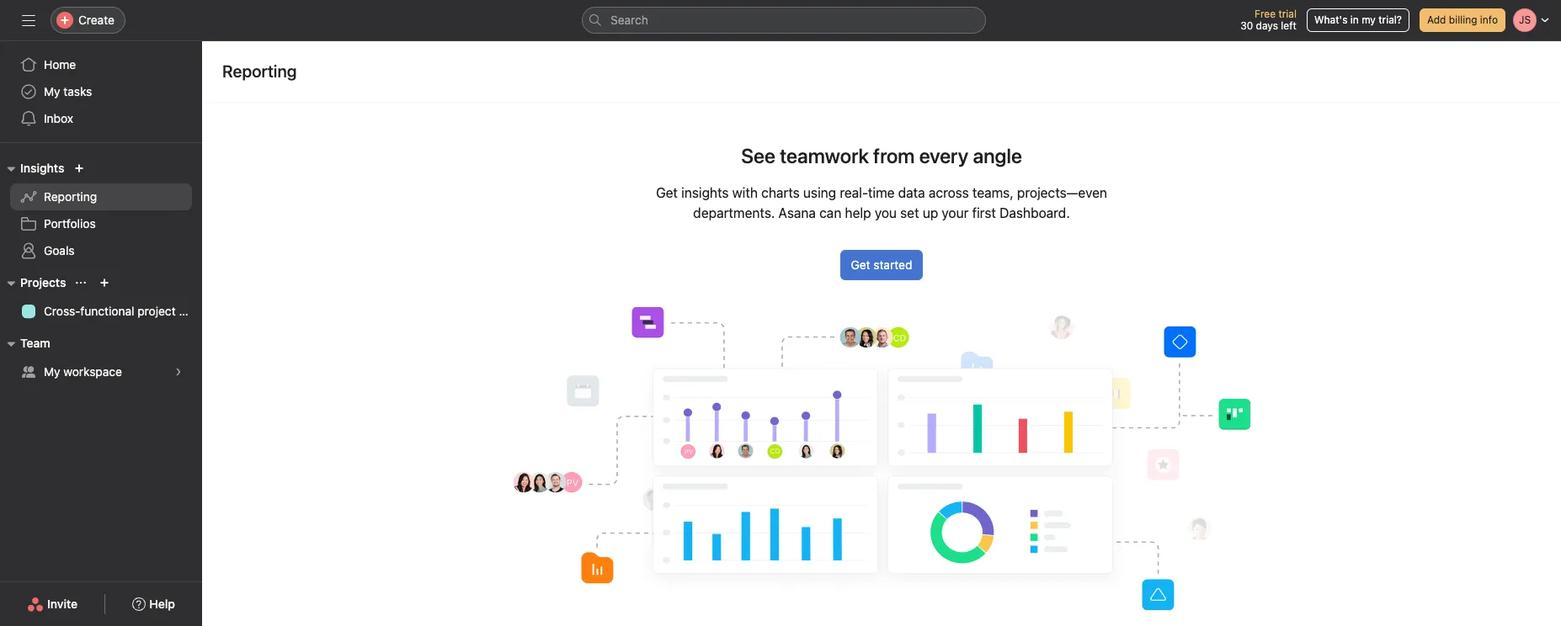 Task type: locate. For each thing, give the bounding box(es) containing it.
left
[[1281, 19, 1297, 32]]

get left insights on the left of page
[[656, 185, 678, 200]]

0 horizontal spatial get
[[656, 185, 678, 200]]

reporting
[[222, 61, 297, 81], [44, 190, 97, 204]]

search list box
[[582, 7, 986, 34]]

my down team
[[44, 365, 60, 379]]

help button
[[122, 590, 186, 620]]

asana
[[779, 206, 816, 221]]

home
[[44, 57, 76, 72]]

create button
[[51, 7, 125, 34]]

2 my from the top
[[44, 365, 60, 379]]

info
[[1481, 13, 1499, 26]]

teams,
[[973, 185, 1014, 200]]

teamwork
[[780, 144, 869, 168]]

what's in my trial? button
[[1307, 8, 1410, 32]]

using
[[804, 185, 837, 200]]

cross-functional project plan
[[44, 304, 202, 318]]

search button
[[582, 7, 986, 34]]

inbox link
[[10, 105, 192, 132]]

free trial 30 days left
[[1241, 8, 1297, 32]]

reporting inside "insights" element
[[44, 190, 97, 204]]

my tasks link
[[10, 78, 192, 105]]

cross-functional project plan link
[[10, 298, 202, 325]]

get
[[656, 185, 678, 200], [851, 258, 871, 272]]

billing
[[1449, 13, 1478, 26]]

get inside the get insights with charts using real-time data across teams, projects—even departments. asana can help you set up your first dashboard.
[[656, 185, 678, 200]]

global element
[[0, 41, 202, 142]]

my inside global "element"
[[44, 84, 60, 99]]

plan
[[179, 304, 202, 318]]

0 horizontal spatial reporting
[[44, 190, 97, 204]]

team button
[[0, 334, 50, 354]]

teams element
[[0, 329, 202, 389]]

1 vertical spatial my
[[44, 365, 60, 379]]

1 horizontal spatial get
[[851, 258, 871, 272]]

get started
[[851, 258, 913, 272]]

insights
[[682, 185, 729, 200]]

new image
[[74, 163, 85, 174]]

get left started
[[851, 258, 871, 272]]

projects—even
[[1017, 185, 1108, 200]]

started
[[874, 258, 913, 272]]

hide sidebar image
[[22, 13, 35, 27]]

set
[[901, 206, 919, 221]]

see teamwork from every angle
[[741, 144, 1022, 168]]

my left tasks
[[44, 84, 60, 99]]

search
[[611, 13, 649, 27]]

cross-
[[44, 304, 80, 318]]

workspace
[[63, 365, 122, 379]]

trial
[[1279, 8, 1297, 20]]

1 my from the top
[[44, 84, 60, 99]]

see details, my workspace image
[[174, 367, 184, 377]]

across
[[929, 185, 969, 200]]

real-
[[840, 185, 868, 200]]

30
[[1241, 19, 1254, 32]]

in
[[1351, 13, 1359, 26]]

1 vertical spatial reporting
[[44, 190, 97, 204]]

get inside button
[[851, 258, 871, 272]]

what's
[[1315, 13, 1348, 26]]

reporting link
[[10, 184, 192, 211]]

goals link
[[10, 238, 192, 264]]

see
[[741, 144, 776, 168]]

insights element
[[0, 153, 202, 268]]

projects button
[[0, 273, 66, 293]]

my inside "teams" element
[[44, 365, 60, 379]]

trial?
[[1379, 13, 1402, 26]]

free
[[1255, 8, 1276, 20]]

projects
[[20, 275, 66, 290]]

projects element
[[0, 268, 202, 329]]

1 vertical spatial get
[[851, 258, 871, 272]]

0 vertical spatial my
[[44, 84, 60, 99]]

my
[[44, 84, 60, 99], [44, 365, 60, 379]]

0 vertical spatial reporting
[[222, 61, 297, 81]]

departments.
[[693, 206, 775, 221]]

invite button
[[16, 590, 89, 620]]

functional
[[80, 304, 134, 318]]

0 vertical spatial get
[[656, 185, 678, 200]]

get for get insights with charts using real-time data across teams, projects—even departments. asana can help you set up your first dashboard.
[[656, 185, 678, 200]]

project
[[138, 304, 176, 318]]

portfolios
[[44, 216, 96, 231]]

add billing info
[[1428, 13, 1499, 26]]

insights
[[20, 161, 64, 175]]

first
[[973, 206, 996, 221]]



Task type: vqa. For each thing, say whether or not it's contained in the screenshot.
Get inside the button
yes



Task type: describe. For each thing, give the bounding box(es) containing it.
with
[[733, 185, 758, 200]]

days
[[1256, 19, 1279, 32]]

up
[[923, 206, 939, 221]]

every angle
[[920, 144, 1022, 168]]

invite
[[47, 597, 78, 612]]

inbox
[[44, 111, 73, 126]]

data
[[898, 185, 925, 200]]

help
[[845, 206, 871, 221]]

my for my workspace
[[44, 365, 60, 379]]

insights button
[[0, 158, 64, 179]]

create
[[78, 13, 115, 27]]

add
[[1428, 13, 1447, 26]]

time
[[868, 185, 895, 200]]

my workspace
[[44, 365, 122, 379]]

goals
[[44, 243, 75, 258]]

my tasks
[[44, 84, 92, 99]]

my
[[1362, 13, 1376, 26]]

new project or portfolio image
[[100, 278, 110, 288]]

home link
[[10, 51, 192, 78]]

show options, current sort, top image
[[76, 278, 86, 288]]

help
[[149, 597, 175, 612]]

my workspace link
[[10, 359, 192, 386]]

charts
[[762, 185, 800, 200]]

add billing info button
[[1420, 8, 1506, 32]]

from
[[874, 144, 915, 168]]

my for my tasks
[[44, 84, 60, 99]]

you
[[875, 206, 897, 221]]

portfolios link
[[10, 211, 192, 238]]

get insights with charts using real-time data across teams, projects—even departments. asana can help you set up your first dashboard.
[[656, 185, 1108, 221]]

your
[[942, 206, 969, 221]]

get for get started
[[851, 258, 871, 272]]

dashboard.
[[1000, 206, 1070, 221]]

what's in my trial?
[[1315, 13, 1402, 26]]

get started button
[[840, 250, 924, 280]]

1 horizontal spatial reporting
[[222, 61, 297, 81]]

can
[[820, 206, 842, 221]]

tasks
[[63, 84, 92, 99]]

team
[[20, 336, 50, 350]]



